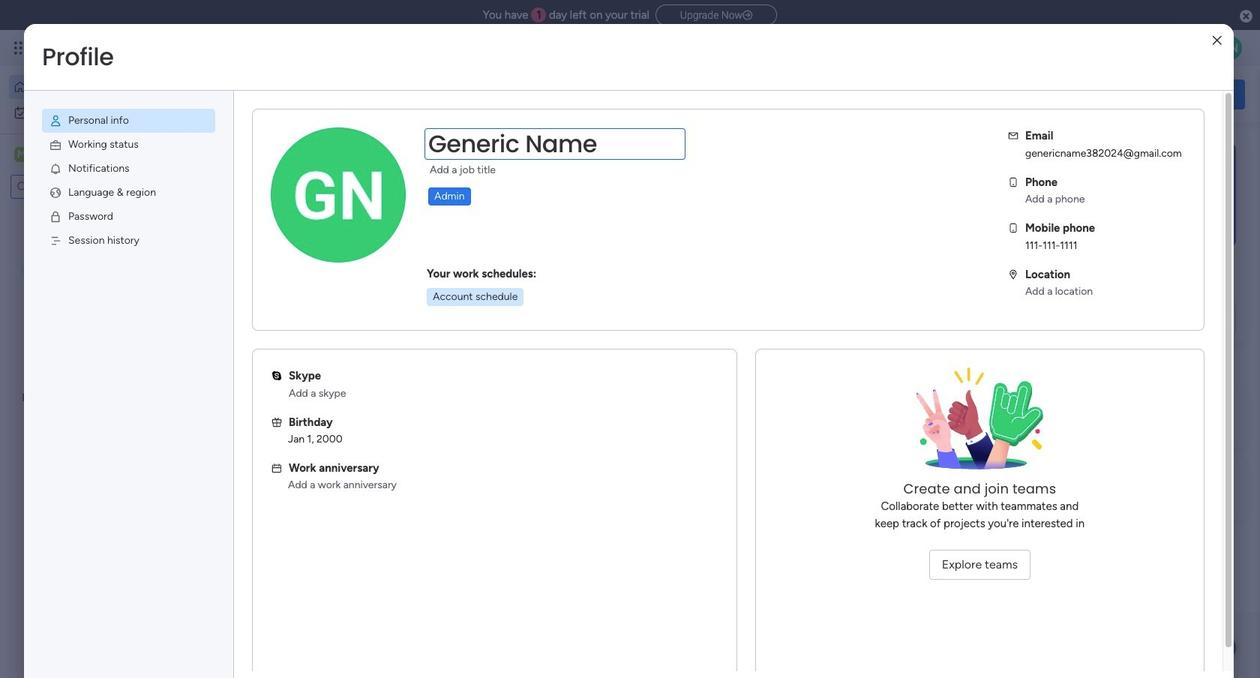Task type: vqa. For each thing, say whether or not it's contained in the screenshot.
CLOSE MY WORKSPACES image
yes



Task type: describe. For each thing, give the bounding box(es) containing it.
workspace image
[[257, 483, 293, 519]]

v2 bolt switch image
[[1149, 86, 1158, 102]]

quick search results list box
[[232, 170, 984, 369]]

language & region image
[[49, 186, 62, 200]]

3 menu item from the top
[[42, 157, 215, 181]]

1 option from the top
[[9, 75, 182, 99]]

6 menu item from the top
[[42, 229, 215, 253]]

dapulse rightstroke image
[[743, 10, 752, 21]]

session history image
[[49, 234, 62, 248]]

v2 user feedback image
[[1032, 86, 1043, 103]]

close recently visited image
[[232, 152, 250, 170]]

getting started element
[[1020, 388, 1245, 448]]

1 menu item from the top
[[42, 109, 215, 133]]

notifications image
[[49, 162, 62, 176]]

generic name image
[[1218, 36, 1242, 60]]

component image for public board icon
[[498, 327, 512, 341]]

select product image
[[14, 41, 29, 56]]

add to favorites image
[[447, 304, 462, 319]]

5 menu item from the top
[[42, 205, 215, 229]]

Search in workspace field
[[32, 178, 107, 195]]

working status image
[[49, 138, 62, 152]]

public board image
[[251, 304, 267, 320]]

2 option from the top
[[9, 101, 182, 125]]

workspace selection element
[[14, 146, 125, 165]]

workspace image
[[14, 146, 29, 163]]

no teams image
[[905, 368, 1055, 480]]

templates image image
[[1034, 143, 1232, 247]]



Task type: locate. For each thing, give the bounding box(es) containing it.
clear search image
[[109, 179, 124, 194]]

public board image
[[498, 304, 515, 320]]

1 component image from the left
[[251, 327, 264, 341]]

1 horizontal spatial component image
[[498, 327, 512, 341]]

component image
[[251, 327, 264, 341], [498, 327, 512, 341]]

options image
[[271, 128, 373, 230]]

option
[[9, 75, 182, 99], [9, 101, 182, 125]]

1 vertical spatial option
[[9, 101, 182, 125]]

2 component image from the left
[[498, 327, 512, 341]]

0 horizontal spatial component image
[[251, 327, 264, 341]]

option up the workspace selection element
[[9, 101, 182, 125]]

dapulse close image
[[1240, 9, 1253, 24]]

menu menu
[[24, 91, 233, 271]]

menu item
[[42, 109, 215, 133], [42, 133, 215, 157], [42, 157, 215, 181], [42, 181, 215, 205], [42, 205, 215, 229], [42, 229, 215, 253]]

password image
[[49, 210, 62, 224]]

close my workspaces image
[[232, 438, 250, 456]]

None field
[[425, 128, 686, 160]]

component image for public board image
[[251, 327, 264, 341]]

personal info image
[[49, 114, 62, 128]]

option up personal info image at the top of page
[[9, 75, 182, 99]]

4 menu item from the top
[[42, 181, 215, 205]]

0 vertical spatial option
[[9, 75, 182, 99]]

component image down public board icon
[[498, 327, 512, 341]]

open update feed (inbox) image
[[232, 387, 250, 405]]

2 menu item from the top
[[42, 133, 215, 157]]

close image
[[1213, 35, 1222, 46]]

component image down public board image
[[251, 327, 264, 341]]



